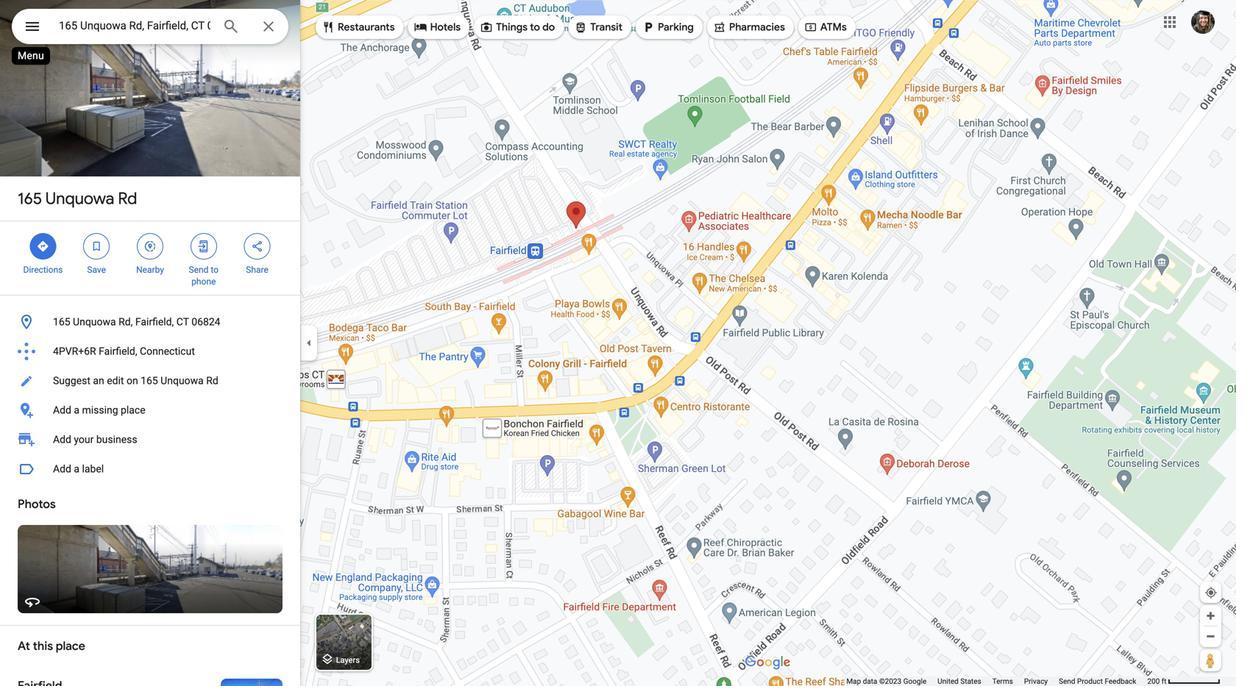 Task type: vqa. For each thing, say whether or not it's contained in the screenshot.
''
yes



Task type: describe. For each thing, give the bounding box(es) containing it.
 parking
[[642, 19, 694, 35]]

a for label
[[74, 464, 80, 476]]

add your business
[[53, 434, 137, 446]]

suggest an edit on 165 unquowa rd button
[[0, 367, 300, 396]]

4pvr+6r fairfield, connecticut button
[[0, 337, 300, 367]]

feedback
[[1106, 678, 1137, 687]]


[[251, 239, 264, 255]]

 button
[[12, 9, 53, 47]]

map
[[847, 678, 862, 687]]

send to phone
[[189, 265, 219, 287]]

suggest an edit on 165 unquowa rd
[[53, 375, 219, 387]]


[[144, 239, 157, 255]]

restaurants
[[338, 21, 395, 34]]

this
[[33, 639, 53, 655]]

united states button
[[938, 677, 982, 687]]

data
[[863, 678, 878, 687]]

165 for 165 unquowa rd, fairfield, ct 06824
[[53, 316, 70, 328]]

connecticut
[[140, 346, 195, 358]]

 hotels
[[414, 19, 461, 35]]

zoom out image
[[1206, 632, 1217, 643]]

product
[[1078, 678, 1104, 687]]

 transit
[[575, 19, 623, 35]]

unquowa for rd,
[[73, 316, 116, 328]]

 pharmacies
[[713, 19, 786, 35]]

to inside send to phone
[[211, 265, 219, 275]]

add a missing place
[[53, 405, 146, 417]]

united states
[[938, 678, 982, 687]]

at this place
[[18, 639, 85, 655]]

suggest
[[53, 375, 91, 387]]

add for add your business
[[53, 434, 71, 446]]

terms
[[993, 678, 1014, 687]]

 restaurants
[[322, 19, 395, 35]]

united
[[938, 678, 959, 687]]

rd inside button
[[206, 375, 219, 387]]

ft
[[1162, 678, 1167, 687]]

google account: giulia masi  
(giulia.masi@adept.ai) image
[[1192, 10, 1216, 34]]

missing
[[82, 405, 118, 417]]

phone
[[192, 277, 216, 287]]


[[805, 19, 818, 35]]

save
[[87, 265, 106, 275]]

on
[[127, 375, 138, 387]]

rd,
[[119, 316, 133, 328]]


[[322, 19, 335, 35]]

06824
[[192, 316, 221, 328]]


[[90, 239, 103, 255]]

 things to do
[[480, 19, 555, 35]]

165 unquowa rd
[[18, 188, 137, 209]]



Task type: locate. For each thing, give the bounding box(es) containing it.
add a missing place button
[[0, 396, 300, 426]]

add left your
[[53, 434, 71, 446]]

place
[[121, 405, 146, 417], [56, 639, 85, 655]]

200 ft button
[[1148, 678, 1222, 687]]

place inside add a missing place button
[[121, 405, 146, 417]]


[[575, 19, 588, 35]]

send inside send to phone
[[189, 265, 209, 275]]

label
[[82, 464, 104, 476]]

165 for 165 unquowa rd
[[18, 188, 42, 209]]

zoom in image
[[1206, 611, 1217, 622]]

at
[[18, 639, 30, 655]]

1 vertical spatial rd
[[206, 375, 219, 387]]

google maps element
[[0, 0, 1237, 687]]

unquowa
[[45, 188, 114, 209], [73, 316, 116, 328], [161, 375, 204, 387]]

a for missing
[[74, 405, 80, 417]]

3 add from the top
[[53, 464, 71, 476]]

edit
[[107, 375, 124, 387]]

send up phone
[[189, 265, 209, 275]]

unquowa inside the '165 unquowa rd, fairfield, ct 06824' button
[[73, 316, 116, 328]]

atms
[[821, 21, 847, 34]]

add left "label"
[[53, 464, 71, 476]]

unquowa inside suggest an edit on 165 unquowa rd button
[[161, 375, 204, 387]]

parking
[[658, 21, 694, 34]]

unquowa up 
[[45, 188, 114, 209]]

transit
[[591, 21, 623, 34]]

0 horizontal spatial send
[[189, 265, 209, 275]]

0 horizontal spatial place
[[56, 639, 85, 655]]

1 vertical spatial to
[[211, 265, 219, 275]]

unquowa down connecticut
[[161, 375, 204, 387]]

place down on
[[121, 405, 146, 417]]

states
[[961, 678, 982, 687]]

1 vertical spatial add
[[53, 434, 71, 446]]

rd up actions for 165 unquowa rd region
[[118, 188, 137, 209]]

send for send to phone
[[189, 265, 209, 275]]

privacy button
[[1025, 677, 1049, 687]]

footer
[[847, 677, 1148, 687]]

0 vertical spatial place
[[121, 405, 146, 417]]

0 vertical spatial rd
[[118, 188, 137, 209]]

0 horizontal spatial 165
[[18, 188, 42, 209]]

add for add a missing place
[[53, 405, 71, 417]]


[[197, 239, 210, 255]]

200
[[1148, 678, 1161, 687]]

share
[[246, 265, 269, 275]]

an
[[93, 375, 104, 387]]

add down 'suggest'
[[53, 405, 71, 417]]

actions for 165 unquowa rd region
[[0, 222, 300, 295]]

unquowa left rd,
[[73, 316, 116, 328]]

0 horizontal spatial rd
[[118, 188, 137, 209]]

0 vertical spatial send
[[189, 265, 209, 275]]

directions
[[23, 265, 63, 275]]

2 horizontal spatial 165
[[141, 375, 158, 387]]

0 vertical spatial a
[[74, 405, 80, 417]]

add a label button
[[0, 455, 300, 484]]

rd down the 06824
[[206, 375, 219, 387]]

pharmacies
[[730, 21, 786, 34]]

none field inside 165 unquowa rd, fairfield, ct 06430 field
[[59, 17, 211, 35]]

add
[[53, 405, 71, 417], [53, 434, 71, 446], [53, 464, 71, 476]]

map data ©2023 google
[[847, 678, 927, 687]]

add your business link
[[0, 426, 300, 455]]

nearby
[[136, 265, 164, 275]]

4pvr+6r fairfield, connecticut
[[53, 346, 195, 358]]

collapse side panel image
[[301, 335, 317, 352]]

a
[[74, 405, 80, 417], [74, 464, 80, 476]]

send for send product feedback
[[1060, 678, 1076, 687]]

None field
[[59, 17, 211, 35]]

0 vertical spatial unquowa
[[45, 188, 114, 209]]

200 ft
[[1148, 678, 1167, 687]]

place right "this"
[[56, 639, 85, 655]]

2 add from the top
[[53, 434, 71, 446]]

165 unquowa rd, fairfield, ct 06824
[[53, 316, 221, 328]]

2 a from the top
[[74, 464, 80, 476]]

165 up 4pvr+6r
[[53, 316, 70, 328]]

layers
[[336, 656, 360, 665]]

 search field
[[12, 9, 289, 47]]

1 add from the top
[[53, 405, 71, 417]]

1 vertical spatial 165
[[53, 316, 70, 328]]

send product feedback button
[[1060, 677, 1137, 687]]

1 vertical spatial unquowa
[[73, 316, 116, 328]]

add a label
[[53, 464, 104, 476]]


[[36, 239, 50, 255]]

fairfield, inside 'button'
[[99, 346, 137, 358]]

1 horizontal spatial to
[[530, 21, 540, 34]]

to up phone
[[211, 265, 219, 275]]

show your location image
[[1205, 587, 1219, 600]]

165 Unquowa Rd, Fairfield, CT 06430 field
[[12, 9, 289, 44]]

165 unquowa rd main content
[[0, 0, 300, 687]]

165 unquowa rd, fairfield, ct 06824 button
[[0, 308, 300, 337]]

send left product
[[1060, 678, 1076, 687]]

2 vertical spatial add
[[53, 464, 71, 476]]

165 up 
[[18, 188, 42, 209]]

1 vertical spatial fairfield,
[[99, 346, 137, 358]]

photos
[[18, 497, 56, 512]]

2 vertical spatial 165
[[141, 375, 158, 387]]

privacy
[[1025, 678, 1049, 687]]

things
[[496, 21, 528, 34]]

fairfield, inside button
[[135, 316, 174, 328]]

©2023
[[880, 678, 902, 687]]

send product feedback
[[1060, 678, 1137, 687]]

terms button
[[993, 677, 1014, 687]]

fairfield, up edit on the bottom of page
[[99, 346, 137, 358]]

 atms
[[805, 19, 847, 35]]

business
[[96, 434, 137, 446]]

a left "missing"
[[74, 405, 80, 417]]


[[414, 19, 428, 35]]

send
[[189, 265, 209, 275], [1060, 678, 1076, 687]]

send inside button
[[1060, 678, 1076, 687]]

2 vertical spatial unquowa
[[161, 375, 204, 387]]

unquowa for rd
[[45, 188, 114, 209]]

0 vertical spatial fairfield,
[[135, 316, 174, 328]]

to left 'do'
[[530, 21, 540, 34]]

a left "label"
[[74, 464, 80, 476]]

hotels
[[430, 21, 461, 34]]

do
[[543, 21, 555, 34]]


[[24, 16, 41, 37]]

add for add a label
[[53, 464, 71, 476]]

1 vertical spatial send
[[1060, 678, 1076, 687]]

google
[[904, 678, 927, 687]]

rd
[[118, 188, 137, 209], [206, 375, 219, 387]]

0 horizontal spatial to
[[211, 265, 219, 275]]

your
[[74, 434, 94, 446]]

to
[[530, 21, 540, 34], [211, 265, 219, 275]]

4pvr+6r
[[53, 346, 96, 358]]


[[713, 19, 727, 35]]

0 vertical spatial to
[[530, 21, 540, 34]]


[[642, 19, 655, 35]]

1 horizontal spatial 165
[[53, 316, 70, 328]]

1 vertical spatial place
[[56, 639, 85, 655]]

footer containing map data ©2023 google
[[847, 677, 1148, 687]]

1 a from the top
[[74, 405, 80, 417]]

1 vertical spatial a
[[74, 464, 80, 476]]

1 horizontal spatial place
[[121, 405, 146, 417]]


[[480, 19, 493, 35]]

footer inside google maps element
[[847, 677, 1148, 687]]

1 horizontal spatial send
[[1060, 678, 1076, 687]]

fairfield,
[[135, 316, 174, 328], [99, 346, 137, 358]]

fairfield, left ct
[[135, 316, 174, 328]]

show street view coverage image
[[1201, 650, 1222, 672]]

0 vertical spatial add
[[53, 405, 71, 417]]

1 horizontal spatial rd
[[206, 375, 219, 387]]

0 vertical spatial 165
[[18, 188, 42, 209]]

to inside  things to do
[[530, 21, 540, 34]]

165 right on
[[141, 375, 158, 387]]

ct
[[177, 316, 189, 328]]

165
[[18, 188, 42, 209], [53, 316, 70, 328], [141, 375, 158, 387]]



